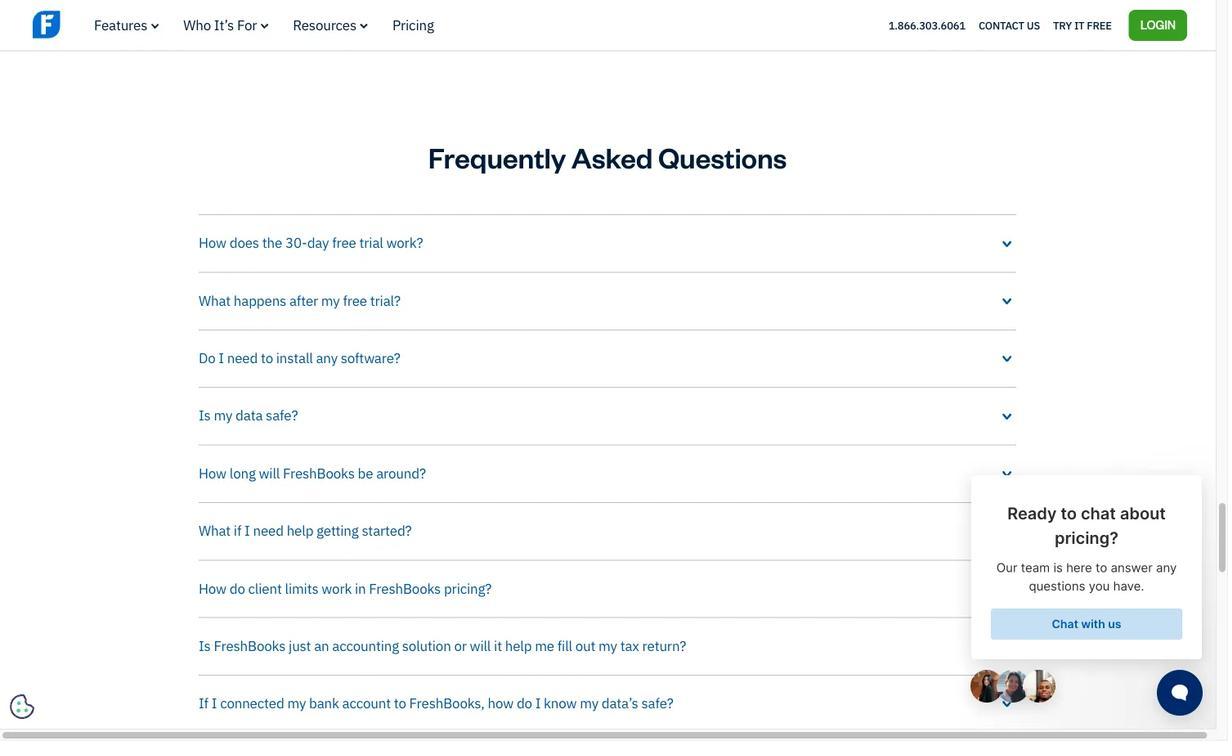 Task type: vqa. For each thing, say whether or not it's contained in the screenshot.
leftmost Welcome
no



Task type: describe. For each thing, give the bounding box(es) containing it.
if
[[199, 694, 209, 712]]

just
[[289, 637, 311, 655]]

resources link
[[293, 16, 368, 34]]

connected
[[220, 694, 284, 712]]

is for is my data safe?
[[199, 406, 211, 424]]

1 vertical spatial help
[[505, 637, 532, 655]]

what if i need help getting started?
[[199, 521, 412, 539]]

contact us link
[[979, 15, 1041, 36]]

trial?
[[370, 291, 401, 309]]

1 horizontal spatial it
[[1075, 18, 1085, 32]]

0 horizontal spatial will
[[259, 464, 280, 482]]

my left tax
[[599, 637, 617, 655]]

us
[[1027, 18, 1041, 32]]

my right know
[[580, 694, 599, 712]]

is for is freshbooks just an accounting solution or will it help me fill out my tax return?
[[199, 637, 211, 655]]

account
[[342, 694, 391, 712]]

do
[[199, 349, 216, 367]]

an
[[314, 637, 329, 655]]

1.866.303.6061 link
[[889, 18, 966, 32]]

1 vertical spatial free
[[343, 291, 367, 309]]

what happens after my free trial?
[[199, 291, 401, 309]]

return?
[[643, 637, 687, 655]]

limits
[[285, 579, 319, 597]]

in
[[355, 579, 366, 597]]

freshbooks,
[[409, 694, 485, 712]]

accounting
[[332, 637, 399, 655]]

features
[[94, 16, 147, 34]]

for
[[237, 16, 257, 34]]

be
[[358, 464, 373, 482]]

trial
[[360, 234, 383, 252]]

know
[[544, 694, 577, 712]]

cookie preferences image
[[10, 694, 34, 719]]

1 vertical spatial to
[[394, 694, 406, 712]]

cookie consent banner dialog
[[12, 528, 258, 717]]

1 horizontal spatial will
[[470, 637, 491, 655]]

1 vertical spatial freshbooks
[[369, 579, 441, 597]]

contact us
[[979, 18, 1041, 32]]

0 vertical spatial freshbooks
[[283, 464, 355, 482]]

1 vertical spatial need
[[253, 521, 284, 539]]

30-
[[285, 234, 307, 252]]

long
[[230, 464, 256, 482]]

pricing link
[[393, 16, 434, 34]]

day
[[307, 234, 329, 252]]

how do client limits work in freshbooks pricing?
[[199, 579, 492, 597]]

install
[[276, 349, 313, 367]]

frequently asked questions
[[428, 139, 787, 176]]

contact
[[979, 18, 1025, 32]]

it's
[[214, 16, 234, 34]]

fill
[[558, 637, 573, 655]]



Task type: locate. For each thing, give the bounding box(es) containing it.
safe? right data
[[266, 406, 298, 424]]

0 vertical spatial need
[[227, 349, 258, 367]]

is up if
[[199, 637, 211, 655]]

3 how from the top
[[199, 579, 227, 597]]

try
[[1054, 18, 1072, 32]]

getting
[[317, 521, 359, 539]]

1 vertical spatial it
[[494, 637, 502, 655]]

need
[[227, 349, 258, 367], [253, 521, 284, 539]]

my left data
[[214, 406, 233, 424]]

0 horizontal spatial it
[[494, 637, 502, 655]]

help left getting
[[287, 521, 314, 539]]

out
[[576, 637, 596, 655]]

who it's for link
[[183, 16, 268, 34]]

0 vertical spatial to
[[261, 349, 273, 367]]

do
[[230, 579, 245, 597], [517, 694, 532, 712]]

it
[[1075, 18, 1085, 32], [494, 637, 502, 655]]

need right the do
[[227, 349, 258, 367]]

2 how from the top
[[199, 464, 227, 482]]

me
[[535, 637, 555, 655]]

0 vertical spatial free
[[332, 234, 356, 252]]

will right or
[[470, 637, 491, 655]]

2 is from the top
[[199, 637, 211, 655]]

1 horizontal spatial do
[[517, 694, 532, 712]]

if
[[234, 521, 241, 539]]

0 vertical spatial safe?
[[266, 406, 298, 424]]

2 vertical spatial freshbooks
[[214, 637, 286, 655]]

does
[[230, 234, 259, 252]]

to
[[261, 349, 273, 367], [394, 694, 406, 712]]

0 horizontal spatial do
[[230, 579, 245, 597]]

1 vertical spatial safe?
[[642, 694, 674, 712]]

resources
[[293, 16, 357, 34]]

login link
[[1129, 10, 1188, 41]]

0 vertical spatial will
[[259, 464, 280, 482]]

0 vertical spatial what
[[199, 291, 231, 309]]

try it free
[[1054, 18, 1112, 32]]

software?
[[341, 349, 401, 367]]

1 vertical spatial how
[[199, 464, 227, 482]]

how for how does the 30-day free trial work?
[[199, 234, 227, 252]]

my left bank
[[287, 694, 306, 712]]

what left if
[[199, 521, 231, 539]]

1 horizontal spatial safe?
[[642, 694, 674, 712]]

what for what if i need help getting started?
[[199, 521, 231, 539]]

freshbooks left just at the left of the page
[[214, 637, 286, 655]]

is my data safe?
[[199, 406, 298, 424]]

free
[[1087, 18, 1112, 32]]

happens
[[234, 291, 286, 309]]

1 vertical spatial what
[[199, 521, 231, 539]]

after
[[290, 291, 318, 309]]

i
[[219, 349, 224, 367], [245, 521, 250, 539], [212, 694, 217, 712], [536, 694, 541, 712]]

1.866.303.6061
[[889, 18, 966, 32]]

0 vertical spatial help
[[287, 521, 314, 539]]

1 vertical spatial is
[[199, 637, 211, 655]]

free right day
[[332, 234, 356, 252]]

how left does
[[199, 234, 227, 252]]

0 horizontal spatial to
[[261, 349, 273, 367]]

client
[[248, 579, 282, 597]]

how for how do client limits work in freshbooks pricing?
[[199, 579, 227, 597]]

my right after
[[321, 291, 340, 309]]

try it free link
[[1054, 15, 1112, 36]]

is left data
[[199, 406, 211, 424]]

who it's for
[[183, 16, 257, 34]]

it right try
[[1075, 18, 1085, 32]]

what for what happens after my free trial?
[[199, 291, 231, 309]]

1 horizontal spatial help
[[505, 637, 532, 655]]

0 vertical spatial is
[[199, 406, 211, 424]]

2 vertical spatial how
[[199, 579, 227, 597]]

1 horizontal spatial to
[[394, 694, 406, 712]]

work?
[[386, 234, 423, 252]]

freshbooks right in
[[369, 579, 441, 597]]

free left trial?
[[343, 291, 367, 309]]

2 what from the top
[[199, 521, 231, 539]]

to left the install
[[261, 349, 273, 367]]

help
[[287, 521, 314, 539], [505, 637, 532, 655]]

solution
[[402, 637, 451, 655]]

my
[[321, 291, 340, 309], [214, 406, 233, 424], [599, 637, 617, 655], [287, 694, 306, 712], [580, 694, 599, 712]]

started?
[[362, 521, 412, 539]]

it right or
[[494, 637, 502, 655]]

free
[[332, 234, 356, 252], [343, 291, 367, 309]]

1 is from the top
[[199, 406, 211, 424]]

data
[[236, 406, 263, 424]]

what left happens
[[199, 291, 231, 309]]

questions
[[659, 139, 787, 176]]

will
[[259, 464, 280, 482], [470, 637, 491, 655]]

do i need to install any software?
[[199, 349, 401, 367]]

0 vertical spatial it
[[1075, 18, 1085, 32]]

bank
[[309, 694, 339, 712]]

pricing?
[[444, 579, 492, 597]]

0 vertical spatial how
[[199, 234, 227, 252]]

safe? right data's
[[642, 694, 674, 712]]

any
[[316, 349, 338, 367]]

if i connected my bank account to freshbooks, how do i know my data's safe?
[[199, 694, 674, 712]]

do left "client"
[[230, 579, 245, 597]]

features link
[[94, 16, 159, 34]]

freshbooks logo image
[[33, 9, 160, 40]]

how
[[199, 234, 227, 252], [199, 464, 227, 482], [199, 579, 227, 597]]

1 vertical spatial will
[[470, 637, 491, 655]]

data's
[[602, 694, 639, 712]]

0 vertical spatial do
[[230, 579, 245, 597]]

0 horizontal spatial safe?
[[266, 406, 298, 424]]

1 how from the top
[[199, 234, 227, 252]]

asked
[[572, 139, 653, 176]]

how long will freshbooks be around?
[[199, 464, 426, 482]]

freshbooks
[[283, 464, 355, 482], [369, 579, 441, 597], [214, 637, 286, 655]]

1 what from the top
[[199, 291, 231, 309]]

work
[[322, 579, 352, 597]]

how
[[488, 694, 514, 712]]

who
[[183, 16, 211, 34]]

is freshbooks just an accounting solution or will it help me fill out my tax return?
[[199, 637, 687, 655]]

1 vertical spatial do
[[517, 694, 532, 712]]

login
[[1141, 17, 1176, 32]]

dialog
[[0, 0, 1229, 741]]

how left "client"
[[199, 579, 227, 597]]

do right how
[[517, 694, 532, 712]]

the
[[262, 234, 282, 252]]

pricing
[[393, 16, 434, 34]]

how for how long will freshbooks be around?
[[199, 464, 227, 482]]

help left me
[[505, 637, 532, 655]]

will right long
[[259, 464, 280, 482]]

safe?
[[266, 406, 298, 424], [642, 694, 674, 712]]

how does the 30-day free trial work?
[[199, 234, 423, 252]]

need right if
[[253, 521, 284, 539]]

how left long
[[199, 464, 227, 482]]

around?
[[376, 464, 426, 482]]

to right account
[[394, 694, 406, 712]]

is
[[199, 406, 211, 424], [199, 637, 211, 655]]

what
[[199, 291, 231, 309], [199, 521, 231, 539]]

0 horizontal spatial help
[[287, 521, 314, 539]]

tax
[[621, 637, 639, 655]]

or
[[454, 637, 467, 655]]

freshbooks left be
[[283, 464, 355, 482]]

frequently
[[428, 139, 566, 176]]



